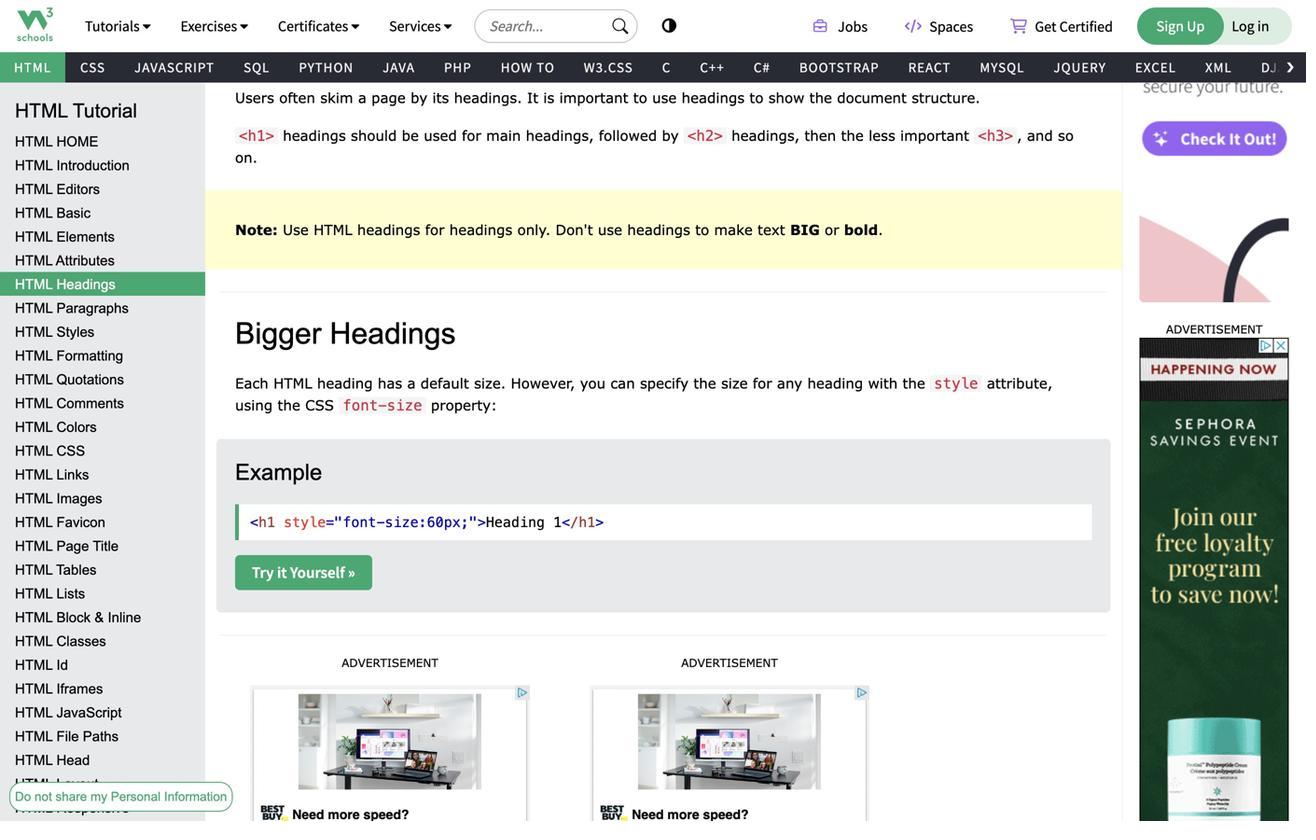 Task type: describe. For each thing, give the bounding box(es) containing it.
log
[[1232, 17, 1255, 35]]

sql link
[[230, 52, 284, 83]]

html javascript link
[[0, 700, 205, 724]]

="font-
[[326, 514, 385, 531]]

you
[[580, 375, 606, 391]]

tables
[[56, 562, 97, 578]]

try
[[252, 563, 274, 582]]

w3.css link
[[570, 52, 647, 83]]

do
[[15, 790, 31, 804]]

html elements link
[[0, 224, 205, 248]]

c# link
[[740, 52, 785, 83]]

spaces link
[[892, 7, 988, 45]]

do not share my personal information
[[15, 790, 227, 804]]

introduction
[[56, 158, 130, 173]]

colors
[[56, 419, 97, 435]]

java
[[383, 58, 415, 76]]

to left make
[[695, 221, 709, 238]]

links
[[56, 467, 89, 482]]

html file paths link
[[0, 724, 205, 748]]

important inside the <h1> headings should be used for main headings, followed by <h2> headings, then the less important <h3>
[[901, 127, 970, 143]]

be
[[402, 127, 419, 143]]

search
[[235, 51, 284, 68]]

< h1 style ="font-size:60px;" > heading 1 < /h1 >
[[250, 514, 604, 531]]

sign up link
[[1138, 7, 1224, 45]]

html links link
[[0, 462, 205, 486]]

has
[[378, 375, 402, 391]]

html favicon link
[[0, 510, 205, 534]]

xml link
[[1192, 52, 1247, 83]]

2 vertical spatial use
[[598, 221, 623, 238]]

can
[[611, 375, 635, 391]]

get
[[1035, 17, 1057, 36]]

size.
[[474, 375, 506, 391]]

services
[[389, 17, 444, 35]]

caret down image for services
[[444, 20, 452, 33]]

button to search image
[[612, 18, 629, 35]]

editors
[[56, 182, 100, 197]]

sql
[[244, 58, 270, 76]]

to left show
[[750, 89, 764, 106]]

only.
[[518, 221, 551, 238]]

1 > from the left
[[478, 514, 486, 531]]

each
[[235, 375, 269, 391]]

on.
[[235, 149, 258, 166]]

then
[[805, 127, 836, 143]]

log in
[[1232, 17, 1270, 35]]

main
[[486, 127, 521, 143]]

2 horizontal spatial advertisement region
[[1140, 338, 1289, 821]]

,
[[1017, 127, 1022, 143]]

1 horizontal spatial advertisement region
[[573, 672, 887, 821]]

font-
[[343, 397, 387, 414]]

the right the with
[[903, 375, 926, 391]]

html classes link
[[0, 629, 205, 653]]

react
[[909, 58, 951, 76]]

advertisement for middle the advertisement region
[[681, 656, 778, 670]]

javascript
[[134, 58, 215, 76]]

elements
[[56, 229, 115, 244]]

the inside the <h1> headings should be used for main headings, followed by <h2> headings, then the less important <h3>
[[841, 127, 864, 143]]

html home link
[[0, 129, 205, 153]]

»
[[348, 563, 355, 582]]

mysql
[[980, 58, 1025, 76]]

however,
[[511, 375, 575, 391]]

headings left 'only.'
[[450, 221, 513, 238]]

quotations
[[56, 372, 124, 387]]

0 horizontal spatial by
[[411, 89, 428, 106]]


[[662, 17, 677, 34]]

page
[[56, 538, 89, 554]]

css link
[[66, 52, 119, 83]]

pages.
[[808, 51, 854, 68]]

bold
[[844, 221, 878, 238]]

content
[[662, 51, 715, 68]]

html iframes link
[[0, 677, 205, 700]]

caret down image
[[351, 20, 359, 33]]

1 < from the left
[[250, 514, 259, 531]]

c
[[662, 58, 671, 76]]

attribute, using the css
[[235, 375, 1053, 413]]

the right how
[[535, 51, 557, 68]]

1
[[553, 514, 562, 531]]

or
[[825, 221, 839, 238]]

for inside the <h1> headings should be used for main headings, followed by <h2> headings, then the less important <h3>
[[462, 127, 481, 143]]

followed
[[599, 127, 657, 143]]

get certified
[[1032, 17, 1113, 36]]

html home html introduction html editors html basic html elements html attributes html headings html paragraphs html styles html formatting html quotations html comments html colors html css html links html images html favicon html page title html tables html lists html block & inline html classes html id html iframes html javascript html file paths html head html layout html responsive
[[15, 134, 141, 816]]

c++ link
[[686, 52, 739, 83]]

sign up
[[1157, 17, 1205, 35]]

layout
[[56, 776, 98, 792]]

0 vertical spatial use
[[348, 51, 372, 68]]

how
[[501, 58, 533, 76]]

<h1>
[[239, 127, 274, 144]]

headings left make
[[627, 221, 690, 238]]

by inside the <h1> headings should be used for main headings, followed by <h2> headings, then the less important <h3>
[[662, 127, 679, 143]]

jquery link
[[1040, 52, 1121, 83]]

0 horizontal spatial advertisement region
[[233, 672, 547, 821]]

2 headings, from the left
[[732, 127, 800, 143]]

engines
[[289, 51, 343, 68]]

bootstrap link
[[786, 52, 894, 83]]

html images link
[[0, 486, 205, 510]]

font-size property:
[[343, 397, 497, 414]]

mysql link
[[966, 52, 1039, 83]]

document
[[837, 89, 907, 106]]

note: use html headings for headings only. don't use headings to make text big or bold .
[[235, 221, 883, 238]]

css inside attribute, using the css
[[305, 397, 334, 413]]

1 headings, from the left
[[526, 127, 594, 143]]

html css link
[[0, 439, 205, 462]]

styles
[[56, 324, 95, 340]]

for inside each html heading has a default size. however, you can specify the size for any heading  with the style
[[753, 375, 772, 391]]

, and so on.
[[235, 127, 1074, 166]]

attributes
[[56, 253, 115, 268]]



Task type: locate. For each thing, give the bounding box(es) containing it.
django
[[1262, 58, 1306, 76]]

<h1> headings should be used for main headings, followed by <h2> headings, then the less important <h3>
[[239, 127, 1014, 144]]

2 vertical spatial for
[[753, 375, 772, 391]]

often
[[279, 89, 315, 106]]

caret down image for tutorials
[[143, 20, 151, 33]]

big
[[790, 221, 820, 238]]

size inside font-size property:
[[387, 397, 422, 414]]

0 vertical spatial a
[[358, 89, 367, 106]]

size left any
[[721, 375, 748, 391]]

advertisement for left the advertisement region
[[342, 656, 438, 670]]

< up try
[[250, 514, 259, 531]]

1 vertical spatial and
[[1027, 127, 1053, 143]]

1 horizontal spatial a
[[407, 375, 416, 391]]

2 horizontal spatial use
[[652, 89, 677, 106]]

0 horizontal spatial size
[[387, 397, 422, 414]]

css up tutorial on the left top of the page
[[80, 58, 105, 76]]

it
[[527, 89, 539, 106]]

use down c link
[[652, 89, 677, 106]]

2 horizontal spatial advertisement
[[1166, 322, 1263, 336]]

by left <h2>
[[662, 127, 679, 143]]

not
[[35, 790, 52, 804]]

is
[[543, 89, 555, 106]]

use down caret down icon
[[348, 51, 372, 68]]

by left its
[[411, 89, 428, 106]]

python link
[[285, 52, 368, 83]]

1 horizontal spatial <
[[562, 514, 570, 531]]

0 horizontal spatial style
[[284, 514, 326, 531]]

0 horizontal spatial >
[[478, 514, 486, 531]]

structure.
[[912, 89, 981, 106]]

exercises button
[[166, 0, 263, 52]]

1 horizontal spatial use
[[598, 221, 623, 238]]

to right php
[[473, 51, 487, 68]]

0 vertical spatial by
[[411, 89, 428, 106]]

2 horizontal spatial for
[[753, 375, 772, 391]]

2 < from the left
[[562, 514, 570, 531]]

caret down image for exercises
[[240, 20, 248, 33]]

0 horizontal spatial a
[[358, 89, 367, 106]]

size:60px;"
[[385, 514, 478, 531]]

0 vertical spatial for
[[462, 127, 481, 143]]

size down the has
[[387, 397, 422, 414]]

1 horizontal spatial caret down image
[[240, 20, 248, 33]]

0 vertical spatial headings
[[56, 277, 116, 292]]

1 vertical spatial style
[[284, 514, 326, 531]]

w3.css
[[584, 58, 633, 76]]

1 horizontal spatial style
[[934, 375, 978, 392]]

size inside each html heading has a default size. however, you can specify the size for any heading  with the style
[[721, 375, 748, 391]]

headings up its
[[405, 51, 468, 68]]

caret down image up the search at the left top of the page
[[240, 20, 248, 33]]

important down the 'w3.css' 'link'
[[560, 89, 629, 106]]

caret down image inside tutorials button
[[143, 20, 151, 33]]

< right the heading
[[562, 514, 570, 531]]

html styles link
[[0, 320, 205, 343]]

tutorials
[[85, 17, 143, 35]]

for
[[462, 127, 481, 143], [425, 221, 445, 238], [753, 375, 772, 391]]

> right 1
[[596, 514, 604, 531]]

a inside each html heading has a default size. however, you can specify the size for any heading  with the style
[[407, 375, 416, 391]]

up
[[1187, 17, 1205, 35]]

1 vertical spatial size
[[387, 397, 422, 414]]

the left "less"
[[841, 127, 864, 143]]

1 horizontal spatial advertisement
[[681, 656, 778, 670]]

the right show
[[810, 89, 832, 106]]

a right skim
[[358, 89, 367, 106]]

1 horizontal spatial by
[[662, 127, 679, 143]]

sign
[[1157, 17, 1184, 35]]

use
[[348, 51, 372, 68], [652, 89, 677, 106], [598, 221, 623, 238]]

html page title link
[[0, 534, 205, 558]]

advertisement for the rightmost the advertisement region
[[1166, 322, 1263, 336]]

xml
[[1206, 58, 1233, 76]]

html basic link
[[0, 201, 205, 224]]

css up links
[[56, 443, 85, 459]]

1 horizontal spatial headings
[[330, 317, 456, 350]]

services button
[[374, 0, 467, 52]]

headings.
[[454, 89, 522, 106]]

so
[[1058, 127, 1074, 143]]

c#
[[754, 58, 771, 76]]

heading
[[317, 375, 373, 391], [808, 375, 863, 391]]

2 horizontal spatial caret down image
[[444, 20, 452, 33]]

3 caret down image from the left
[[444, 20, 452, 33]]

headings right "use"
[[357, 221, 420, 238]]

html comments link
[[0, 391, 205, 415]]

0 horizontal spatial heading
[[317, 375, 373, 391]]

its
[[433, 89, 449, 106]]

0 horizontal spatial advertisement
[[342, 656, 438, 670]]

html lists link
[[0, 581, 205, 605]]

1 vertical spatial css
[[305, 397, 334, 413]]

and inside , and so on.
[[1027, 127, 1053, 143]]

1 horizontal spatial >
[[596, 514, 604, 531]]

css inside html home html introduction html editors html basic html elements html attributes html headings html paragraphs html styles html formatting html quotations html comments html colors html css html links html images html favicon html page title html tables html lists html block & inline html classes html id html iframes html javascript html file paths html head html layout html responsive
[[56, 443, 85, 459]]

html id link
[[0, 653, 205, 677]]

headings, down is on the top left of page
[[526, 127, 594, 143]]

index
[[492, 51, 530, 68]]

0 vertical spatial css
[[80, 58, 105, 76]]

make
[[714, 221, 753, 238]]

the right using
[[278, 397, 300, 413]]

the right specify
[[694, 375, 716, 391]]

heading right any
[[808, 375, 863, 391]]

0 horizontal spatial for
[[425, 221, 445, 238]]

block
[[56, 610, 91, 625]]

headings up the has
[[330, 317, 456, 350]]

0 vertical spatial and
[[631, 51, 657, 68]]

page
[[372, 89, 406, 106]]

1 horizontal spatial for
[[462, 127, 481, 143]]

<h3>
[[978, 127, 1014, 144]]

2 caret down image from the left
[[240, 20, 248, 33]]

0 horizontal spatial caret down image
[[143, 20, 151, 33]]

to
[[537, 58, 555, 76]]

comments
[[56, 396, 124, 411]]

caret down image inside "exercises" button
[[240, 20, 248, 33]]

to
[[473, 51, 487, 68], [633, 89, 647, 106], [750, 89, 764, 106], [695, 221, 709, 238]]

1 vertical spatial a
[[407, 375, 416, 391]]

html inside each html heading has a default size. however, you can specify the size for any heading  with the style
[[273, 375, 312, 391]]

css left font-
[[305, 397, 334, 413]]

caret down image up javascript
[[143, 20, 151, 33]]

style left 'attribute,'
[[934, 375, 978, 392]]

a right the has
[[407, 375, 416, 391]]

and right ,
[[1027, 127, 1053, 143]]

head
[[56, 753, 90, 768]]

0 horizontal spatial headings
[[56, 277, 116, 292]]

<
[[250, 514, 259, 531], [562, 514, 570, 531]]

title
[[93, 538, 119, 554]]

1 horizontal spatial headings,
[[732, 127, 800, 143]]

1 vertical spatial for
[[425, 221, 445, 238]]

Search field text field
[[474, 9, 638, 43]]

and left the c
[[631, 51, 657, 68]]

advertisement region
[[1140, 338, 1289, 821], [233, 672, 547, 821], [573, 672, 887, 821]]

0 vertical spatial size
[[721, 375, 748, 391]]

html tables link
[[0, 558, 205, 581]]

exercises
[[181, 17, 240, 35]]

0 horizontal spatial important
[[560, 89, 629, 106]]

use right don't
[[598, 221, 623, 238]]

bootstrap
[[800, 58, 880, 76]]

0 horizontal spatial <
[[250, 514, 259, 531]]

caret down image up php
[[444, 20, 452, 33]]

2 heading from the left
[[808, 375, 863, 391]]

1 horizontal spatial size
[[721, 375, 748, 391]]

each html heading has a default size. however, you can specify the size for any heading  with the style
[[235, 375, 978, 392]]

log in link
[[1188, 7, 1292, 45]]

1 horizontal spatial and
[[1027, 127, 1053, 143]]

less
[[869, 127, 896, 143]]

>
[[478, 514, 486, 531], [596, 514, 604, 531]]

1 vertical spatial headings
[[330, 317, 456, 350]]

headings down attributes
[[56, 277, 116, 292]]

0 horizontal spatial headings,
[[526, 127, 594, 143]]

the inside attribute, using the css
[[278, 397, 300, 413]]

yourself
[[290, 563, 345, 582]]

search engines use the headings to index the structure and content of your web pages.
[[235, 51, 854, 68]]

1 caret down image from the left
[[143, 20, 151, 33]]

html tutorial
[[15, 100, 137, 122]]

/h1
[[570, 514, 596, 531]]

property:
[[431, 397, 497, 413]]

html introduction link
[[0, 153, 205, 177]]

❯
[[1269, 58, 1306, 76]]

html block & inline link
[[0, 605, 205, 629]]

in
[[1258, 17, 1270, 35]]

style right h1
[[284, 514, 326, 531]]

1 vertical spatial important
[[901, 127, 970, 143]]

html head link
[[0, 748, 205, 772]]

&
[[95, 610, 104, 625]]

style inside each html heading has a default size. however, you can specify the size for any heading  with the style
[[934, 375, 978, 392]]

html colors link
[[0, 415, 205, 439]]

get certified link
[[998, 7, 1128, 45]]

home link image
[[17, 7, 53, 41]]

1 vertical spatial use
[[652, 89, 677, 106]]

excel link
[[1122, 52, 1191, 83]]

h1
[[259, 514, 275, 531]]

 button
[[653, 9, 686, 42]]

html editors link
[[0, 177, 205, 201]]

caret down image
[[143, 20, 151, 33], [240, 20, 248, 33], [444, 20, 452, 33]]

html layout link
[[0, 772, 205, 796]]

php
[[444, 58, 472, 76]]

to up 'followed'
[[633, 89, 647, 106]]

0 vertical spatial important
[[560, 89, 629, 106]]

users
[[235, 89, 274, 106]]

text
[[758, 221, 785, 238]]

1 heading from the left
[[317, 375, 373, 391]]

1 horizontal spatial heading
[[808, 375, 863, 391]]

file
[[56, 729, 79, 744]]

1 vertical spatial by
[[662, 127, 679, 143]]

get certified image
[[1140, 0, 1289, 302]]

react link
[[895, 52, 965, 83]]

headings down c++ "link"
[[682, 89, 745, 106]]

the up page
[[377, 51, 400, 68]]

0 vertical spatial style
[[934, 375, 978, 392]]

headings inside html home html introduction html editors html basic html elements html attributes html headings html paragraphs html styles html formatting html quotations html comments html colors html css html links html images html favicon html page title html tables html lists html block & inline html classes html id html iframes html javascript html file paths html head html layout html responsive
[[56, 277, 116, 292]]

home
[[56, 134, 98, 149]]

html paragraphs link
[[0, 296, 205, 320]]

share
[[56, 790, 87, 804]]

heading
[[486, 514, 545, 531]]

classes
[[56, 634, 106, 649]]

django link
[[1248, 52, 1306, 83]]

images
[[56, 491, 102, 506]]

2 vertical spatial css
[[56, 443, 85, 459]]

0 horizontal spatial and
[[631, 51, 657, 68]]

2 > from the left
[[596, 514, 604, 531]]

heading up font-
[[317, 375, 373, 391]]

0 horizontal spatial use
[[348, 51, 372, 68]]

headings inside the <h1> headings should be used for main headings, followed by <h2> headings, then the less important <h3>
[[283, 127, 346, 143]]

headings, down show
[[732, 127, 800, 143]]

advertisement
[[1166, 322, 1263, 336], [342, 656, 438, 670], [681, 656, 778, 670]]

caret down image inside services button
[[444, 20, 452, 33]]

1 horizontal spatial important
[[901, 127, 970, 143]]

> left 1
[[478, 514, 486, 531]]

headings down often
[[283, 127, 346, 143]]

important down the structure.
[[901, 127, 970, 143]]



Task type: vqa. For each thing, say whether or not it's contained in the screenshot.
the topmost the "ADVERTISEMENT"
no



